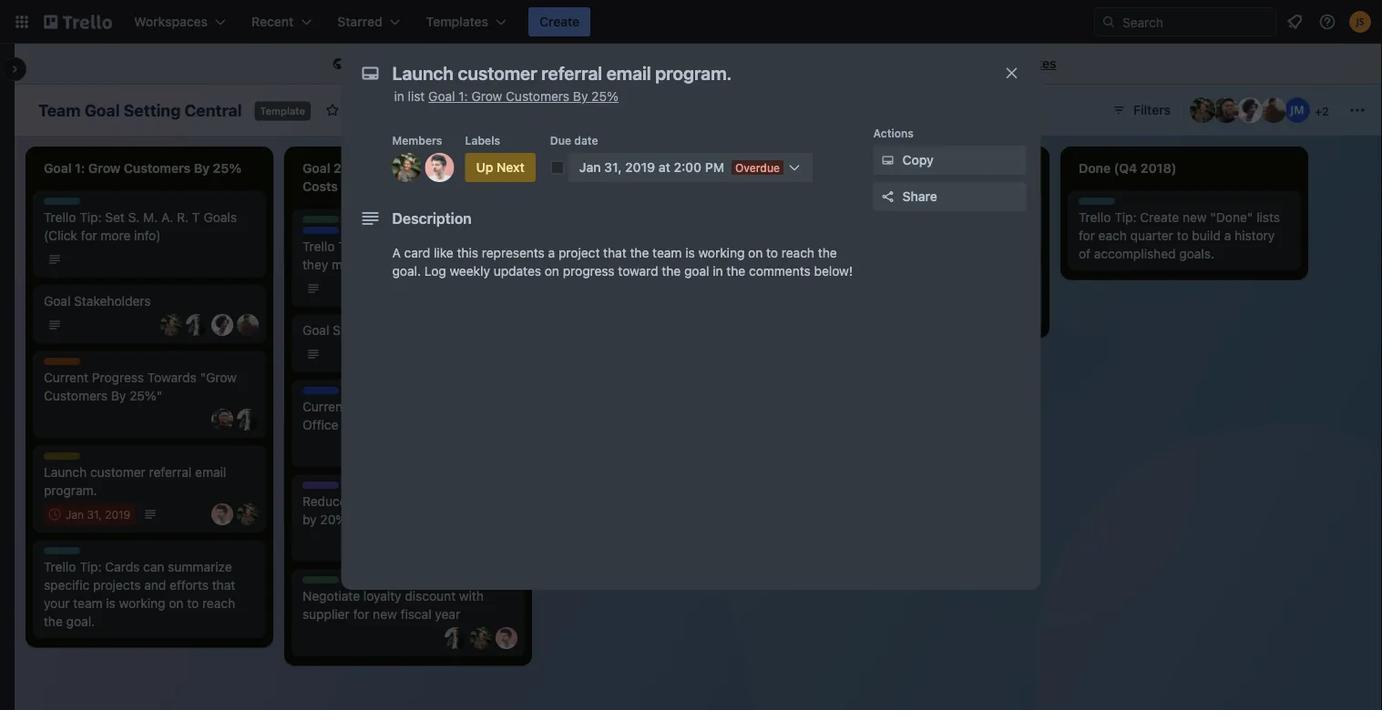 Task type: locate. For each thing, give the bounding box(es) containing it.
a
[[392, 246, 401, 261]]

0 vertical spatial 31,
[[604, 160, 622, 175]]

new down loyalty
[[373, 607, 397, 622]]

customize views image
[[548, 101, 566, 119]]

trello tips trello tip: cards can summarize specific projects and efforts that your team is working on to reach the goal.
[[44, 549, 235, 630]]

tips up "specific"
[[76, 549, 99, 561]]

tips inside trello tips trello tip: create new "done" lists for each quarter to build a history of accomplished goals.
[[1111, 199, 1134, 211]]

info) down m.
[[134, 228, 161, 243]]

tip: inside trello tips trello tip: cards can summarize specific projects and efforts that your team is working on to reach the goal.
[[79, 560, 102, 575]]

tips for m.
[[76, 199, 99, 211]]

+
[[1316, 105, 1323, 118]]

stakeholders down the mean?
[[333, 323, 410, 338]]

1 vertical spatial (click
[[374, 257, 408, 273]]

2 vertical spatial team
[[73, 596, 103, 612]]

each
[[1099, 228, 1127, 243], [561, 236, 590, 251]]

projects down cards
[[93, 578, 141, 593]]

more inside 'trello tips trello tip: set s. m. a. r. t goals (click for more info)'
[[101, 228, 131, 243]]

due date
[[550, 134, 598, 147]]

to inside trello tips trello tip: cards can summarize specific projects and efforts that your team is working on to reach the goal.
[[187, 596, 199, 612]]

janelle (janelle549) image
[[1238, 98, 1263, 123], [470, 344, 492, 365]]

color: blue, title: "on track" element
[[303, 227, 350, 241], [303, 387, 350, 401]]

todd (todd05497623) image
[[425, 153, 454, 182], [211, 504, 233, 526], [470, 533, 492, 555]]

info) down do
[[464, 257, 491, 273]]

new
[[1183, 210, 1207, 225], [593, 236, 617, 251], [373, 607, 397, 622]]

the up below!
[[818, 246, 837, 261]]

projects
[[955, 210, 1003, 225], [93, 578, 141, 593]]

up up program.
[[44, 454, 59, 467]]

tip: left set
[[79, 210, 102, 225]]

create up anyone in the left of the page
[[540, 14, 580, 29]]

color: yellow, title: "up next" element
[[465, 153, 536, 182], [343, 216, 385, 230], [44, 453, 86, 467]]

1 vertical spatial goal stakeholders
[[44, 294, 151, 309]]

0 horizontal spatial can
[[143, 560, 164, 575]]

up up the mean?
[[343, 217, 358, 230]]

1 vertical spatial customers
[[44, 389, 108, 404]]

can down keep
[[613, 217, 634, 232]]

current
[[44, 370, 88, 386], [303, 400, 347, 415]]

current inside "on track current progress towards "reduce office supply $$ by 15%"
[[303, 400, 347, 415]]

create
[[540, 14, 580, 29], [721, 56, 762, 71], [1140, 210, 1180, 225]]

0 vertical spatial color: purple, title: "in progress" element
[[463, 216, 523, 230]]

risk inside the at risk current progress towards "grow customers by 25%"
[[58, 359, 80, 372]]

on inside the in progress on track trello tips
[[303, 228, 318, 241]]

create board from template
[[721, 56, 888, 71]]

javier (javier85303346) image
[[1261, 98, 1287, 123], [1013, 300, 1035, 322]]

brooke (brooke94205718) image
[[160, 314, 182, 336], [496, 344, 518, 365], [496, 438, 518, 460]]

goal stakeholders link down log on the left of the page
[[303, 322, 514, 340]]

lists
[[1257, 210, 1281, 225]]

1:
[[459, 89, 468, 104]]

more inside trello tip: card labels! what do they mean? (click for more info)
[[431, 257, 461, 273]]

2 template from the left
[[835, 56, 888, 71]]

t
[[192, 210, 200, 225]]

31, for jan 31, 2019
[[87, 509, 102, 521]]

2 vertical spatial create
[[1140, 210, 1180, 225]]

in up by
[[303, 483, 312, 496]]

tips for projects
[[853, 199, 875, 211]]

brooke (brooke94205718) image left janelle (janelle549) image
[[160, 314, 182, 336]]

0 vertical spatial stakeholders
[[592, 276, 669, 291]]

create button
[[529, 7, 591, 36]]

current for office
[[303, 400, 347, 415]]

1 horizontal spatial towards
[[406, 400, 455, 415]]

javier (javier85303346) image down volume
[[496, 533, 518, 555]]

in
[[463, 217, 473, 230], [303, 483, 312, 496]]

0 horizontal spatial new
[[373, 607, 397, 622]]

create inside button
[[540, 14, 580, 29]]

progress up do
[[476, 217, 523, 230]]

goals.
[[1180, 247, 1215, 262]]

brooke (brooke94205718) image
[[1190, 98, 1216, 123], [392, 153, 422, 182], [237, 504, 259, 526], [470, 628, 492, 650]]

1 vertical spatial that
[[603, 246, 627, 261]]

due
[[550, 134, 572, 147]]

1 horizontal spatial 2019
[[625, 160, 655, 175]]

tip: inside 'trello tips trello tip: set s. m. a. r. t goals (click for more info)'
[[79, 210, 102, 225]]

0 horizontal spatial template
[[442, 56, 494, 71]]

1 vertical spatial javier (javier85303346) image
[[1013, 300, 1035, 322]]

0 horizontal spatial 31,
[[87, 509, 102, 521]]

1 template from the left
[[442, 56, 494, 71]]

2 horizontal spatial color: yellow, title: "up next" element
[[465, 153, 536, 182]]

launch
[[44, 465, 87, 480]]

accomplished
[[1094, 247, 1176, 262]]

in inside in progress reduce total team printing volume by 20%
[[303, 483, 312, 496]]

2 vertical spatial brooke (brooke94205718) image
[[496, 438, 518, 460]]

weekly
[[450, 264, 490, 279]]

more down what
[[431, 257, 461, 273]]

color: yellow, title: "up next" element up card
[[343, 216, 385, 230]]

2 horizontal spatial more
[[962, 56, 993, 71]]

0 vertical spatial can
[[613, 217, 634, 232]]

up inside up next launch customer referral email program.
[[44, 454, 59, 467]]

stakeholders down trello tip: set s. m. a. r. t goals (click for more info) link
[[74, 294, 151, 309]]

list right keep
[[666, 199, 683, 214]]

sm image
[[879, 151, 897, 170]]

tips inside trello tips trello tip: cards can summarize specific projects and efforts that your team is working on to reach the goal.
[[76, 549, 99, 561]]

0 horizontal spatial stakeholders
[[74, 294, 151, 309]]

color: green, title: "achieved!" element
[[303, 216, 354, 230], [820, 267, 872, 281], [303, 577, 354, 591]]

reach down efforts
[[202, 596, 235, 612]]

color: purple, title: "in progress" element up 20%
[[303, 482, 362, 496]]

None text field
[[383, 57, 985, 89]]

0 horizontal spatial janelle (janelle549) image
[[470, 344, 492, 365]]

brooke (brooke94205718) image up '"reduce'
[[496, 344, 518, 365]]

2019 down customer
[[105, 509, 131, 521]]

tip: inside trello tips trello tip: put finished projects and closed goals here.
[[856, 210, 878, 225]]

0 horizontal spatial create
[[540, 14, 580, 29]]

1 horizontal spatial working
[[699, 246, 745, 261]]

customers left 25%"
[[44, 389, 108, 404]]

by right $$
[[405, 418, 420, 433]]

referral
[[149, 465, 192, 480]]

current inside the at risk current progress towards "grow customers by 25%"
[[44, 370, 88, 386]]

that
[[561, 217, 585, 232], [603, 246, 627, 261], [212, 578, 235, 593]]

projects right finished
[[955, 210, 1003, 225]]

1 vertical spatial stakeholders
[[74, 294, 151, 309]]

your
[[44, 596, 70, 612]]

brooke (brooke94205718) image down with
[[470, 628, 492, 650]]

0 horizontal spatial todd (todd05497623) image
[[211, 504, 233, 526]]

team
[[653, 246, 682, 261], [380, 494, 410, 509], [73, 596, 103, 612]]

1 horizontal spatial goal stakeholders link
[[303, 322, 514, 340]]

2 horizontal spatial next
[[497, 160, 525, 175]]

negotiate
[[303, 589, 360, 604]]

1 vertical spatial color: orange, title: "at risk" element
[[44, 358, 80, 372]]

2 on from the top
[[303, 388, 318, 401]]

1 color: blue, title: "on track" element from the top
[[303, 227, 350, 241]]

is right this
[[380, 56, 389, 71]]

working
[[699, 246, 745, 261], [119, 596, 165, 612]]

that inside trello tip: keep a list "template" that you can copy and rename for each new goal.
[[561, 217, 585, 232]]

is down cards
[[106, 596, 116, 612]]

progress inside the at risk current progress towards "grow customers by 25%"
[[92, 370, 144, 386]]

color: sky, title: "trello tips" element for trello tip: cards can summarize specific projects and efforts that your team is working on to reach the goal.
[[44, 548, 99, 561]]

list
[[408, 89, 425, 104], [666, 199, 683, 214]]

the left goal
[[662, 264, 681, 279]]

table
[[496, 103, 528, 118]]

1 vertical spatial list
[[666, 199, 683, 214]]

project
[[559, 246, 600, 261]]

put
[[882, 210, 901, 225]]

trello inside trello tip: keep a list "template" that you can copy and rename for each new goal.
[[561, 199, 594, 214]]

0 horizontal spatial in
[[303, 483, 312, 496]]

represents
[[482, 246, 545, 261]]

2 vertical spatial new
[[373, 607, 397, 622]]

color: blue, title: "on track" element up office
[[303, 387, 350, 401]]

goal. down a
[[392, 264, 421, 279]]

in inside the in progress on track trello tips
[[463, 217, 473, 230]]

trello tip: set s. m. a. r. t goals (click for more info) link
[[44, 209, 255, 245]]

2 horizontal spatial goal.
[[621, 236, 650, 251]]

trello tip: create new "done" lists for each quarter to build a history of accomplished goals. link
[[1079, 209, 1291, 263]]

a down ""done""
[[1225, 228, 1232, 243]]

0 vertical spatial in
[[463, 217, 473, 230]]

1 vertical spatial more
[[101, 228, 131, 243]]

star or unstar board image
[[325, 103, 340, 118]]

0 vertical spatial todd (todd05497623) image
[[425, 153, 454, 182]]

tips for summarize
[[76, 549, 99, 561]]

goal stakeholders down set
[[44, 294, 151, 309]]

the inside trello tips trello tip: cards can summarize specific projects and efforts that your team is working on to reach the goal.
[[44, 615, 63, 630]]

0 horizontal spatial in
[[394, 89, 404, 104]]

2 horizontal spatial todd (todd05497623) image
[[470, 533, 492, 555]]

javier (javier85303346) image
[[237, 314, 259, 336], [496, 533, 518, 555]]

color: sky, title: "trello tips" element left set
[[44, 198, 99, 211]]

efforts
[[170, 578, 209, 593]]

to left copy.
[[653, 56, 665, 71]]

create left board
[[721, 56, 762, 71]]

and down the 'copy' link
[[1006, 210, 1028, 225]]

1 vertical spatial reach
[[202, 596, 235, 612]]

to up goals.
[[1177, 228, 1189, 243]]

1 vertical spatial at
[[44, 359, 55, 372]]

goal. down your on the left bottom
[[66, 615, 95, 630]]

0 vertical spatial next
[[497, 160, 525, 175]]

on right anyone in the left of the page
[[563, 56, 578, 71]]

0 horizontal spatial working
[[119, 596, 165, 612]]

team inside in progress reduce total team printing volume by 20%
[[380, 494, 410, 509]]

office
[[303, 418, 338, 433]]

on inside "on track current progress towards "reduce office supply $$ by 15%"
[[303, 388, 318, 401]]

0 horizontal spatial goal stakeholders
[[44, 294, 151, 309]]

2 horizontal spatial up
[[476, 160, 493, 175]]

tip: inside trello tips trello tip: create new "done" lists for each quarter to build a history of accomplished goals.
[[1115, 210, 1137, 225]]

0 horizontal spatial (click
[[44, 228, 77, 243]]

todd (todd05497623) image
[[419, 344, 441, 365], [496, 628, 518, 650]]

team right total
[[380, 494, 410, 509]]

stephen (stephen11674280) image
[[988, 300, 1010, 322], [186, 314, 208, 336], [445, 628, 467, 650]]

tip:
[[597, 199, 619, 214], [79, 210, 102, 225], [856, 210, 878, 225], [1115, 210, 1137, 225], [338, 239, 360, 254], [79, 560, 102, 575]]

a inside trello tips trello tip: create new "done" lists for each quarter to build a history of accomplished goals.
[[1225, 228, 1232, 243]]

table link
[[465, 96, 539, 125]]

board link
[[384, 96, 461, 125]]

goal stakeholders down the mean?
[[303, 323, 410, 338]]

to down efforts
[[187, 596, 199, 612]]

Search field
[[1116, 8, 1276, 36]]

up next launch customer referral email program.
[[44, 454, 226, 499]]

john smith (johnsmith38824343) image
[[1350, 11, 1372, 33]]

tip: up goals
[[856, 210, 878, 225]]

janelle (janelle549) image left jordan mirchev (jordan_mirchev) image
[[1238, 98, 1263, 123]]

progress up 20%
[[315, 483, 362, 496]]

0 vertical spatial info)
[[134, 228, 161, 243]]

primary element
[[0, 0, 1383, 44]]

(click inside trello tip: card labels! what do they mean? (click for more info)
[[374, 257, 408, 273]]

goal.
[[621, 236, 650, 251], [392, 264, 421, 279], [66, 615, 95, 630]]

brooke (brooke94205718) image right filters
[[1190, 98, 1216, 123]]

by inside "on track current progress towards "reduce office supply $$ by 15%"
[[405, 418, 420, 433]]

new inside trello tips trello tip: create new "done" lists for each quarter to build a history of accomplished goals.
[[1183, 210, 1207, 225]]

31, for jan 31, 2019 at 2:00 pm
[[604, 160, 622, 175]]

janelle (janelle549) image up '"reduce'
[[470, 344, 492, 365]]

1 track from the top
[[321, 228, 350, 241]]

by left "25%" at the top left
[[573, 89, 588, 104]]

and right "copy"
[[670, 217, 691, 232]]

0 horizontal spatial more
[[101, 228, 131, 243]]

0 vertical spatial janelle (janelle549) image
[[1238, 98, 1263, 123]]

2 vertical spatial achieved!
[[303, 578, 354, 591]]

Board name text field
[[29, 96, 251, 125]]

1 horizontal spatial more
[[431, 257, 461, 273]]

track inside "on track current progress towards "reduce office supply $$ by 15%"
[[321, 388, 350, 401]]

progress up 25%"
[[92, 370, 144, 386]]

can right cards
[[143, 560, 164, 575]]

in left board
[[394, 89, 404, 104]]

chris (chris42642663) image
[[1214, 98, 1239, 123], [962, 300, 984, 322], [445, 344, 467, 365], [211, 409, 233, 431], [470, 438, 492, 460]]

1 vertical spatial can
[[143, 560, 164, 575]]

2 vertical spatial up
[[44, 454, 59, 467]]

team inside a card like this represents a project that the team is working on to reach the goal. log weekly updates on progress toward the goal in the comments below!
[[653, 246, 682, 261]]

1 on from the top
[[303, 228, 318, 241]]

tip: for here.
[[856, 210, 878, 225]]

"grow
[[200, 370, 237, 386]]

1 horizontal spatial create
[[721, 56, 762, 71]]

by left 25%"
[[111, 389, 126, 404]]

up for up next
[[476, 160, 493, 175]]

2 vertical spatial that
[[212, 578, 235, 593]]

javier (javier85303346) image right janelle (janelle549) image
[[237, 314, 259, 336]]

tips left set
[[76, 199, 99, 211]]

that up toward
[[603, 246, 627, 261]]

explore more templates
[[914, 56, 1057, 71]]

team down "specific"
[[73, 596, 103, 612]]

0 vertical spatial javier (javier85303346) image
[[237, 314, 259, 336]]

2 vertical spatial color: yellow, title: "up next" element
[[44, 453, 86, 467]]

1 horizontal spatial that
[[561, 217, 585, 232]]

in for trello
[[463, 217, 473, 230]]

achieved!
[[303, 217, 354, 230], [820, 268, 872, 281], [303, 578, 354, 591]]

Mark due date as complete checkbox
[[550, 160, 565, 175]]

color: sky, title: "trello tips" element up of
[[1079, 198, 1134, 211]]

members
[[392, 134, 442, 147]]

color: sky, title: "trello tips" element
[[44, 198, 99, 211], [820, 198, 875, 211], [1079, 198, 1134, 211], [343, 227, 398, 241], [44, 548, 99, 561]]

track inside the in progress on track trello tips
[[321, 228, 350, 241]]

achieved! up 'supplier'
[[303, 578, 354, 591]]

finished
[[905, 210, 951, 225]]

towards up 25%"
[[147, 370, 197, 386]]

progress inside in progress reduce total team printing volume by 20%
[[315, 483, 362, 496]]

color: orange, title: "at risk" element
[[383, 216, 419, 230], [44, 358, 80, 372]]

tips inside trello tips trello tip: put finished projects and closed goals here.
[[853, 199, 875, 211]]

todd (todd05497623) image down members
[[425, 153, 454, 182]]

on inside trello tips trello tip: cards can summarize specific projects and efforts that your team is working on to reach the goal.
[[169, 596, 184, 612]]

2019 for jan 31, 2019 at 2:00 pm
[[625, 160, 655, 175]]

goal for goal stakeholders link associated with trello tip: set s. m. a. r. t goals (click for more info)
[[44, 294, 71, 309]]

stakeholders down project
[[592, 276, 669, 291]]

below!
[[814, 264, 853, 279]]

0 horizontal spatial projects
[[93, 578, 141, 593]]

0 vertical spatial list
[[408, 89, 425, 104]]

supply
[[342, 418, 382, 433]]

on
[[563, 56, 578, 71], [748, 246, 763, 261], [545, 264, 560, 279], [169, 596, 184, 612]]

0 horizontal spatial reach
[[202, 596, 235, 612]]

1 horizontal spatial (click
[[374, 257, 408, 273]]

for inside trello tips trello tip: create new "done" lists for each quarter to build a history of accomplished goals.
[[1079, 228, 1095, 243]]

info)
[[134, 228, 161, 243], [464, 257, 491, 273]]

31, down program.
[[87, 509, 102, 521]]

achieved! up they
[[303, 217, 354, 230]]

working inside a card like this represents a project that the team is working on to reach the goal. log weekly updates on progress toward the goal in the comments below!
[[699, 246, 745, 261]]

tip: inside trello tip: keep a list "template" that you can copy and rename for each new goal.
[[597, 199, 619, 214]]

in inside a card like this represents a project that the team is working on to reach the goal. log weekly updates on progress toward the goal in the comments below!
[[713, 264, 723, 279]]

color: sky, title: "trello tips" element up "specific"
[[44, 548, 99, 561]]

1 horizontal spatial each
[[1099, 228, 1127, 243]]

create inside "link"
[[721, 56, 762, 71]]

tip: for goals
[[79, 210, 102, 225]]

customers inside the at risk current progress towards "grow customers by 25%"
[[44, 389, 108, 404]]

color: green, title: "achieved!" element down closed
[[820, 267, 872, 281]]

to inside trello tips trello tip: create new "done" lists for each quarter to build a history of accomplished goals.
[[1177, 228, 1189, 243]]

stakeholders for trello tip: set s. m. a. r. t goals (click for more info)
[[74, 294, 151, 309]]

1 vertical spatial new
[[593, 236, 617, 251]]

copy.
[[668, 56, 699, 71]]

0 vertical spatial new
[[1183, 210, 1207, 225]]

supplier
[[303, 607, 350, 622]]

for inside trello tip: card labels! what do they mean? (click for more info)
[[411, 257, 427, 273]]

the down your on the left bottom
[[44, 615, 63, 630]]

1 horizontal spatial javier (javier85303346) image
[[496, 533, 518, 555]]

next inside up next launch customer referral email program.
[[62, 454, 86, 467]]

0 vertical spatial in
[[394, 89, 404, 104]]

1 vertical spatial jan
[[66, 509, 84, 521]]

goal stakeholders link down trello tip: set s. m. a. r. t goals (click for more info) link
[[44, 293, 255, 311]]

2 vertical spatial by
[[405, 418, 420, 433]]

filters button
[[1106, 96, 1177, 125]]

jan down program.
[[66, 509, 84, 521]]

year
[[435, 607, 460, 622]]

search image
[[1102, 15, 1116, 29]]

achieved! inside achieved! negotiate loyalty discount with supplier for new fiscal year
[[303, 578, 354, 591]]

todd (todd05497623) image down email
[[211, 504, 233, 526]]

0 horizontal spatial at
[[44, 359, 55, 372]]

trello tip: keep a list "template" that you can copy and rename for each new goal. link
[[561, 198, 773, 252]]

up for up next launch customer referral email program.
[[44, 454, 59, 467]]

0 vertical spatial goal stakeholders
[[561, 276, 669, 291]]

0 vertical spatial color: green, title: "achieved!" element
[[303, 216, 354, 230]]

color: blue, title: "on track" element up they
[[303, 227, 350, 241]]

can
[[613, 217, 634, 232], [143, 560, 164, 575]]

2019
[[625, 160, 655, 175], [105, 509, 131, 521]]

to
[[653, 56, 665, 71], [1177, 228, 1189, 243], [767, 246, 778, 261], [187, 596, 199, 612]]

reach up comments
[[782, 246, 815, 261]]

towards inside the at risk current progress towards "grow customers by 25%"
[[147, 370, 197, 386]]

color: sky, title: "trello tips" element up closed
[[820, 198, 875, 211]]

0 horizontal spatial that
[[212, 578, 235, 593]]

2 vertical spatial goal.
[[66, 615, 95, 630]]

0 horizontal spatial customers
[[44, 389, 108, 404]]

color: green, title: "achieved!" element up they
[[303, 216, 354, 230]]

1 horizontal spatial goal stakeholders
[[303, 323, 410, 338]]

0 vertical spatial color: orange, title: "at risk" element
[[383, 216, 419, 230]]

trello
[[44, 199, 73, 211], [820, 199, 850, 211], [1079, 199, 1108, 211], [561, 199, 594, 214], [44, 210, 76, 225], [820, 210, 853, 225], [1079, 210, 1111, 225], [343, 228, 372, 241], [303, 239, 335, 254], [44, 549, 73, 561], [44, 560, 76, 575]]

0 horizontal spatial up
[[44, 454, 59, 467]]

the
[[581, 56, 600, 71], [630, 246, 649, 261], [818, 246, 837, 261], [662, 264, 681, 279], [727, 264, 746, 279], [44, 615, 63, 630]]

on down efforts
[[169, 596, 184, 612]]

is inside a card like this represents a project that the team is working on to reach the goal. log weekly updates on progress toward the goal in the comments below!
[[686, 246, 695, 261]]

customers
[[506, 89, 570, 104], [44, 389, 108, 404]]

to inside a card like this represents a project that the team is working on to reach the goal. log weekly updates on progress toward the goal in the comments below!
[[767, 246, 778, 261]]

team down "copy"
[[653, 246, 682, 261]]

color: purple, title: "in progress" element
[[463, 216, 523, 230], [303, 482, 362, 496]]

31, left 'at'
[[604, 160, 622, 175]]

more right explore
[[962, 56, 993, 71]]

0 vertical spatial by
[[573, 89, 588, 104]]

todd (todd05497623) image down volume
[[470, 533, 492, 555]]

a left project
[[548, 246, 555, 261]]

trello tip: card labels! what do they mean? (click for more info) link
[[303, 238, 514, 274]]

a up "copy"
[[656, 199, 663, 214]]

that down the summarize at the bottom left of the page
[[212, 578, 235, 593]]

updates
[[494, 264, 541, 279]]

tips for "done"
[[1111, 199, 1134, 211]]

goals
[[863, 228, 894, 243]]

tip: up quarter
[[1115, 210, 1137, 225]]

list down public
[[408, 89, 425, 104]]

up next
[[476, 160, 525, 175]]

jan down date on the top
[[579, 160, 601, 175]]

1 vertical spatial javier (javier85303346) image
[[496, 533, 518, 555]]

color: purple, title: "in progress" element up do
[[463, 216, 523, 230]]

1 vertical spatial achieved!
[[820, 268, 872, 281]]

towards
[[147, 370, 197, 386], [406, 400, 455, 415]]

tips inside 'trello tips trello tip: set s. m. a. r. t goals (click for more info)'
[[76, 199, 99, 211]]

each up accomplished
[[1099, 228, 1127, 243]]

that inside trello tips trello tip: cards can summarize specific projects and efforts that your team is working on to reach the goal.
[[212, 578, 235, 593]]

1 vertical spatial info)
[[464, 257, 491, 273]]

1 vertical spatial team
[[380, 494, 410, 509]]

1 vertical spatial color: purple, title: "in progress" element
[[303, 482, 362, 496]]

goal stakeholders for trello tip: card labels! what do they mean? (click for more info)
[[303, 323, 410, 338]]

goal stakeholders link down trello tip: keep a list "template" that you can copy and rename for each new goal. link
[[561, 274, 773, 293]]

tip: up "specific"
[[79, 560, 102, 575]]

0 horizontal spatial is
[[106, 596, 116, 612]]

0 horizontal spatial stephen (stephen11674280) image
[[186, 314, 208, 336]]

"reduce
[[459, 400, 509, 415]]

risk
[[397, 217, 419, 230], [58, 359, 80, 372]]

towards inside "on track current progress towards "reduce office supply $$ by 15%"
[[406, 400, 455, 415]]

0 vertical spatial risk
[[397, 217, 419, 230]]

1 horizontal spatial color: orange, title: "at risk" element
[[383, 216, 419, 230]]

at risk current progress towards "grow customers by 25%"
[[44, 359, 237, 404]]

setting
[[124, 100, 181, 120]]

at
[[659, 160, 671, 175]]

2 track from the top
[[321, 388, 350, 401]]

1 vertical spatial brooke (brooke94205718) image
[[496, 344, 518, 365]]

achieved! down closed
[[820, 268, 872, 281]]

goal stakeholders link for trello tip: set s. m. a. r. t goals (click for more info)
[[44, 293, 255, 311]]

0 vertical spatial (click
[[44, 228, 77, 243]]

for inside trello tip: keep a list "template" that you can copy and rename for each new goal.
[[742, 217, 759, 232]]

labels!
[[395, 239, 434, 254]]

tip: inside trello tip: card labels! what do they mean? (click for more info)
[[338, 239, 360, 254]]

0 horizontal spatial next
[[62, 454, 86, 467]]

color: sky, title: "trello tips" element for trello tip: put finished projects and closed goals here.
[[820, 198, 875, 211]]

tips up quarter
[[1111, 199, 1134, 211]]

goal stakeholders link
[[561, 274, 773, 293], [44, 293, 255, 311], [303, 322, 514, 340]]

0 horizontal spatial towards
[[147, 370, 197, 386]]

trello inside trello tip: card labels! what do they mean? (click for more info)
[[303, 239, 335, 254]]

1 horizontal spatial color: yellow, title: "up next" element
[[343, 216, 385, 230]]

goal
[[428, 89, 455, 104], [84, 100, 120, 120], [561, 276, 588, 291], [44, 294, 71, 309], [303, 323, 329, 338]]



Task type: describe. For each thing, give the bounding box(es) containing it.
in for team
[[303, 483, 312, 496]]

up next at risk
[[343, 217, 419, 230]]

date
[[574, 134, 598, 147]]

create for create board from template
[[721, 56, 762, 71]]

2 vertical spatial color: green, title: "achieved!" element
[[303, 577, 354, 591]]

tip: for quarter
[[1115, 210, 1137, 225]]

closed
[[820, 228, 859, 243]]

0 vertical spatial color: yellow, title: "up next" element
[[465, 153, 536, 182]]

"done"
[[1211, 210, 1254, 225]]

20%
[[320, 513, 347, 528]]

card
[[364, 239, 392, 254]]

mean?
[[332, 257, 370, 273]]

goal. inside trello tip: keep a list "template" that you can copy and rename for each new goal.
[[621, 236, 650, 251]]

team inside trello tips trello tip: cards can summarize specific projects and efforts that your team is working on to reach the goal.
[[73, 596, 103, 612]]

new inside achieved! negotiate loyalty discount with supplier for new fiscal year
[[373, 607, 397, 622]]

2 vertical spatial todd (todd05497623) image
[[470, 533, 492, 555]]

a left public
[[393, 56, 400, 71]]

with
[[459, 589, 484, 604]]

here.
[[898, 228, 927, 243]]

0 notifications image
[[1284, 11, 1306, 33]]

description
[[392, 210, 472, 227]]

s.
[[128, 210, 140, 225]]

0 horizontal spatial list
[[408, 89, 425, 104]]

info) inside trello tip: card labels! what do they mean? (click for more info)
[[464, 257, 491, 273]]

on track current progress towards "reduce office supply $$ by 15%
[[303, 388, 509, 433]]

central
[[184, 100, 242, 120]]

goal
[[684, 264, 709, 279]]

towards for $$
[[406, 400, 455, 415]]

next for up next
[[497, 160, 525, 175]]

this is a public template for anyone on the internet to copy.
[[351, 56, 699, 71]]

trello tip: keep a list "template" that you can copy and rename for each new goal.
[[561, 199, 759, 251]]

goal for goal stakeholders link to the right
[[561, 276, 588, 291]]

templates
[[997, 56, 1057, 71]]

25%
[[592, 89, 619, 104]]

comments
[[749, 264, 811, 279]]

2
[[1323, 105, 1329, 118]]

public
[[403, 56, 439, 71]]

next for up next at risk
[[361, 217, 385, 230]]

(click inside 'trello tips trello tip: set s. m. a. r. t goals (click for more info)'
[[44, 228, 77, 243]]

actions
[[874, 127, 914, 139]]

trello tip: card labels! what do they mean? (click for more info)
[[303, 239, 491, 273]]

team
[[38, 100, 81, 120]]

for inside achieved! negotiate loyalty discount with supplier for new fiscal year
[[353, 607, 369, 622]]

color: sky, title: "trello tips" element up a
[[343, 227, 398, 241]]

progress inside the in progress on track trello tips
[[476, 217, 523, 230]]

0 vertical spatial is
[[380, 56, 389, 71]]

labels
[[465, 134, 500, 147]]

sm image
[[330, 56, 348, 74]]

0 vertical spatial brooke (brooke94205718) image
[[160, 314, 182, 336]]

2 horizontal spatial goal stakeholders
[[561, 276, 669, 291]]

stephen (stephen11674280) image
[[237, 409, 259, 431]]

goals
[[204, 210, 237, 225]]

on up comments
[[748, 246, 763, 261]]

0 vertical spatial javier (javier85303346) image
[[1261, 98, 1287, 123]]

trello tips trello tip: set s. m. a. r. t goals (click for more info)
[[44, 199, 237, 243]]

current for customers
[[44, 370, 88, 386]]

total
[[350, 494, 377, 509]]

filters
[[1134, 103, 1171, 118]]

by
[[303, 513, 317, 528]]

achieved! negotiate loyalty discount with supplier for new fiscal year
[[303, 578, 484, 622]]

and inside trello tips trello tip: cards can summarize specific projects and efforts that your team is working on to reach the goal.
[[144, 578, 166, 593]]

2 horizontal spatial by
[[573, 89, 588, 104]]

for inside 'trello tips trello tip: set s. m. a. r. t goals (click for more info)'
[[81, 228, 97, 243]]

toward
[[618, 264, 659, 279]]

cards
[[105, 560, 140, 575]]

each inside trello tips trello tip: create new "done" lists for each quarter to build a history of accomplished goals.
[[1099, 228, 1127, 243]]

color: pink, title: "planning" element
[[383, 227, 428, 241]]

show menu image
[[1349, 101, 1367, 119]]

brooke (brooke94205718) image down members
[[392, 153, 422, 182]]

goal stakeholders for trello tip: set s. m. a. r. t goals (click for more info)
[[44, 294, 151, 309]]

achieved! for top color: green, title: "achieved!" element
[[303, 217, 354, 230]]

projects inside trello tips trello tip: put finished projects and closed goals here.
[[955, 210, 1003, 225]]

summarize
[[168, 560, 232, 575]]

open information menu image
[[1319, 13, 1337, 31]]

team goal setting central
[[38, 100, 242, 120]]

2:00
[[674, 160, 702, 175]]

tip: for efforts
[[79, 560, 102, 575]]

goal. inside trello tips trello tip: cards can summarize specific projects and efforts that your team is working on to reach the goal.
[[66, 615, 95, 630]]

info) inside 'trello tips trello tip: set s. m. a. r. t goals (click for more info)'
[[134, 228, 161, 243]]

goal inside text box
[[84, 100, 120, 120]]

email
[[195, 465, 226, 480]]

2 color: blue, title: "on track" element from the top
[[303, 387, 350, 401]]

log
[[424, 264, 446, 279]]

rename
[[695, 217, 739, 232]]

program.
[[44, 483, 97, 499]]

the up toward
[[630, 246, 649, 261]]

a inside trello tip: keep a list "template" that you can copy and rename for each new goal.
[[656, 199, 663, 214]]

is inside trello tips trello tip: cards can summarize specific projects and efforts that your team is working on to reach the goal.
[[106, 596, 116, 612]]

color: red, title: "missed (for now)" element
[[423, 216, 459, 223]]

each inside trello tip: keep a list "template" that you can copy and rename for each new goal.
[[561, 236, 590, 251]]

color: sky, title: "trello tips" element for trello tip: set s. m. a. r. t goals (click for more info)
[[44, 198, 99, 211]]

up for up next at risk
[[343, 217, 358, 230]]

working inside trello tips trello tip: cards can summarize specific projects and efforts that your team is working on to reach the goal.
[[119, 596, 165, 612]]

goal. inside a card like this represents a project that the team is working on to reach the goal. log weekly updates on progress toward the goal in the comments below!
[[392, 264, 421, 279]]

the left internet
[[581, 56, 600, 71]]

jan 31, 2019 at 2:00 pm
[[579, 160, 725, 175]]

jordan mirchev (jordan_mirchev) image
[[1285, 98, 1311, 123]]

goal for goal stakeholders link associated with trello tip: card labels! what do they mean? (click for more info)
[[303, 323, 329, 338]]

$$
[[386, 418, 402, 433]]

negotiate loyalty discount with supplier for new fiscal year link
[[303, 588, 514, 624]]

2 horizontal spatial stephen (stephen11674280) image
[[988, 300, 1010, 322]]

discount
[[405, 589, 456, 604]]

template
[[260, 105, 305, 117]]

1 vertical spatial color: yellow, title: "up next" element
[[343, 216, 385, 230]]

can inside trello tip: keep a list "template" that you can copy and rename for each new goal.
[[613, 217, 634, 232]]

volume
[[462, 494, 504, 509]]

achieved! for middle color: green, title: "achieved!" element
[[820, 268, 872, 281]]

copy
[[903, 153, 934, 168]]

what
[[437, 239, 468, 254]]

explore more templates link
[[903, 49, 1068, 78]]

tips inside the in progress on track trello tips
[[375, 228, 398, 241]]

trello tip: cards can summarize specific projects and efforts that your team is working on to reach the goal. link
[[44, 559, 255, 632]]

overdue
[[735, 161, 780, 174]]

0 vertical spatial more
[[962, 56, 993, 71]]

create for create
[[540, 14, 580, 29]]

trello inside the in progress on track trello tips
[[343, 228, 372, 241]]

jan for jan 31, 2019 at 2:00 pm
[[579, 160, 601, 175]]

color: sky, title: "trello tips" element for trello tip: create new "done" lists for each quarter to build a history of accomplished goals.
[[1079, 198, 1134, 211]]

0 vertical spatial at
[[383, 217, 394, 230]]

create board from template link
[[710, 49, 899, 78]]

history
[[1235, 228, 1275, 243]]

progress inside "on track current progress towards "reduce office supply $$ by 15%"
[[351, 400, 403, 415]]

in progress reduce total team printing volume by 20%
[[303, 483, 504, 528]]

build
[[1192, 228, 1221, 243]]

create inside trello tips trello tip: create new "done" lists for each quarter to build a history of accomplished goals.
[[1140, 210, 1180, 225]]

1 horizontal spatial todd (todd05497623) image
[[496, 628, 518, 650]]

do
[[472, 239, 487, 254]]

next for up next launch customer referral email program.
[[62, 454, 86, 467]]

towards for 25%"
[[147, 370, 197, 386]]

and inside trello tips trello tip: put finished projects and closed goals here.
[[1006, 210, 1028, 225]]

goal stakeholders link for trello tip: card labels! what do they mean? (click for more info)
[[303, 322, 514, 340]]

and inside trello tip: keep a list "template" that you can copy and rename for each new goal.
[[670, 217, 691, 232]]

on down project
[[545, 264, 560, 279]]

brooke (brooke94205718) image left by
[[237, 504, 259, 526]]

a.
[[161, 210, 173, 225]]

template inside "link"
[[835, 56, 888, 71]]

1 horizontal spatial color: purple, title: "in progress" element
[[463, 216, 523, 230]]

list inside trello tip: keep a list "template" that you can copy and rename for each new goal.
[[666, 199, 683, 214]]

trello tips trello tip: put finished projects and closed goals here.
[[820, 199, 1028, 243]]

trello tips trello tip: create new "done" lists for each quarter to build a history of accomplished goals.
[[1079, 199, 1281, 262]]

0 vertical spatial todd (todd05497623) image
[[419, 344, 441, 365]]

jan 31, 2019
[[66, 509, 131, 521]]

can inside trello tips trello tip: cards can summarize specific projects and efforts that your team is working on to reach the goal.
[[143, 560, 164, 575]]

25%"
[[130, 389, 162, 404]]

2 horizontal spatial goal stakeholders link
[[561, 274, 773, 293]]

0 horizontal spatial javier (javier85303346) image
[[237, 314, 259, 336]]

reduce total team printing volume by 20% link
[[303, 493, 514, 530]]

share
[[903, 189, 938, 204]]

new inside trello tip: keep a list "template" that you can copy and rename for each new goal.
[[593, 236, 617, 251]]

1 vertical spatial janelle (janelle549) image
[[470, 344, 492, 365]]

janelle (janelle549) image
[[211, 314, 233, 336]]

they
[[303, 257, 328, 273]]

customer
[[90, 465, 146, 480]]

2019 for jan 31, 2019
[[105, 509, 131, 521]]

1 horizontal spatial stephen (stephen11674280) image
[[445, 628, 467, 650]]

reach inside a card like this represents a project that the team is working on to reach the goal. log weekly updates on progress toward the goal in the comments below!
[[782, 246, 815, 261]]

in list goal 1: grow customers by 25%
[[394, 89, 619, 104]]

trello tip: put finished projects and closed goals here. link
[[820, 209, 1032, 245]]

specific
[[44, 578, 90, 593]]

by inside the at risk current progress towards "grow customers by 25%"
[[111, 389, 126, 404]]

keep
[[623, 199, 652, 214]]

0 horizontal spatial color: yellow, title: "up next" element
[[44, 453, 86, 467]]

the right goal
[[727, 264, 746, 279]]

that inside a card like this represents a project that the team is working on to reach the goal. log weekly updates on progress toward the goal in the comments below!
[[603, 246, 627, 261]]

at inside the at risk current progress towards "grow customers by 25%"
[[44, 359, 55, 372]]

progress
[[563, 264, 615, 279]]

r.
[[177, 210, 189, 225]]

stakeholders for trello tip: card labels! what do they mean? (click for more info)
[[333, 323, 410, 338]]

reach inside trello tips trello tip: cards can summarize specific projects and efforts that your team is working on to reach the goal.
[[202, 596, 235, 612]]

card
[[404, 246, 430, 261]]

jan for jan 31, 2019
[[66, 509, 84, 521]]

goal 1: grow customers by 25% link
[[428, 89, 619, 104]]

1 vertical spatial color: green, title: "achieved!" element
[[820, 267, 872, 281]]

board
[[765, 56, 800, 71]]

0 vertical spatial customers
[[506, 89, 570, 104]]

1 vertical spatial todd (todd05497623) image
[[211, 504, 233, 526]]

projects inside trello tips trello tip: cards can summarize specific projects and efforts that your team is working on to reach the goal.
[[93, 578, 141, 593]]

a inside a card like this represents a project that the team is working on to reach the goal. log weekly updates on progress toward the goal in the comments below!
[[548, 246, 555, 261]]

printing
[[413, 494, 458, 509]]

m.
[[143, 210, 158, 225]]

this
[[457, 246, 478, 261]]

2 horizontal spatial stakeholders
[[592, 276, 669, 291]]



Task type: vqa. For each thing, say whether or not it's contained in the screenshot.
topmost 'Beyond Imagination'
no



